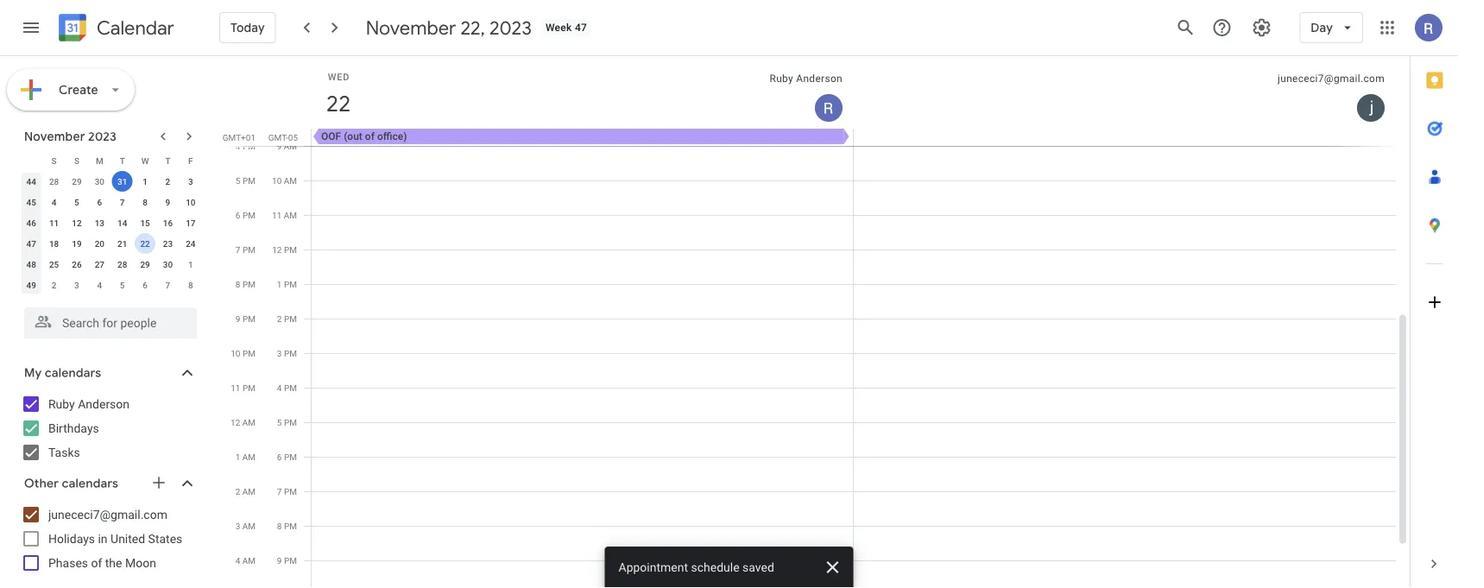 Task type: describe. For each thing, give the bounding box(es) containing it.
october 29 element
[[66, 171, 87, 192]]

12 for 12 am
[[231, 417, 240, 428]]

oof (out of office)
[[321, 130, 407, 143]]

row containing 46
[[20, 212, 202, 233]]

6 up 13 element
[[97, 197, 102, 207]]

22 element
[[135, 233, 156, 254]]

day button
[[1300, 7, 1364, 48]]

2 up 16 element
[[166, 176, 170, 187]]

am for 4 am
[[243, 555, 256, 566]]

1 am
[[236, 452, 256, 462]]

pm up 2 pm at the bottom left of page
[[284, 279, 297, 289]]

9 am
[[277, 141, 297, 151]]

gmt-
[[268, 132, 288, 143]]

48
[[26, 259, 36, 270]]

0 vertical spatial 9 pm
[[236, 314, 256, 324]]

united
[[111, 532, 145, 546]]

11 pm
[[231, 383, 256, 393]]

2 am
[[236, 486, 256, 497]]

my calendars
[[24, 365, 101, 381]]

1 down 'w'
[[143, 176, 148, 187]]

14
[[117, 218, 127, 228]]

49
[[26, 280, 36, 290]]

2 for 2 am
[[236, 486, 240, 497]]

pm left gmt-
[[243, 141, 256, 151]]

4 left gmt-
[[236, 141, 241, 151]]

anderson inside 22 column header
[[797, 73, 843, 85]]

(out
[[344, 130, 363, 143]]

am for 12 am
[[243, 417, 256, 428]]

23
[[163, 238, 173, 249]]

6 left 11 am
[[236, 210, 241, 220]]

29 for 29 element
[[140, 259, 150, 270]]

0 vertical spatial 47
[[575, 22, 588, 34]]

5 down 'gmt+01'
[[236, 175, 241, 186]]

november 22, 2023
[[366, 16, 532, 40]]

21 element
[[112, 233, 133, 254]]

1 vertical spatial 9 pm
[[277, 555, 297, 566]]

22 cell
[[134, 233, 157, 254]]

november for november 2023
[[24, 129, 85, 144]]

today
[[231, 20, 265, 35]]

5 down 28 element
[[120, 280, 125, 290]]

2 for 2 pm
[[277, 314, 282, 324]]

8 right 3 am on the left
[[277, 521, 282, 531]]

11 for 11 am
[[272, 210, 282, 220]]

0 horizontal spatial 8 pm
[[236, 279, 256, 289]]

17
[[186, 218, 196, 228]]

10 am
[[272, 175, 297, 186]]

saved
[[743, 560, 775, 574]]

5 right 12 am
[[277, 417, 282, 428]]

calendars for other calendars
[[62, 476, 118, 492]]

21
[[117, 238, 127, 249]]

december 4 element
[[89, 275, 110, 295]]

wednesday, november 22 element
[[319, 84, 358, 124]]

anderson inside my calendars list
[[78, 397, 130, 411]]

31
[[117, 176, 127, 187]]

pm right 12 am
[[284, 417, 297, 428]]

8 up 15 element
[[143, 197, 148, 207]]

gmt+01
[[223, 132, 256, 143]]

7 down 30 element
[[166, 280, 170, 290]]

46
[[26, 218, 36, 228]]

4 up 11 element
[[52, 197, 56, 207]]

my calendars list
[[3, 390, 214, 466]]

am for 3 am
[[243, 521, 256, 531]]

26
[[72, 259, 82, 270]]

my
[[24, 365, 42, 381]]

pm up 1 pm
[[284, 244, 297, 255]]

pm down "3 pm"
[[284, 383, 297, 393]]

1 horizontal spatial 4 pm
[[277, 383, 297, 393]]

pm right 4 am
[[284, 555, 297, 566]]

45
[[26, 197, 36, 207]]

wed 22
[[325, 71, 350, 118]]

row group inside november 2023 grid
[[20, 171, 202, 295]]

1 s from the left
[[51, 155, 57, 166]]

2 for december 2 'element'
[[52, 280, 56, 290]]

13 element
[[89, 212, 110, 233]]

december 3 element
[[66, 275, 87, 295]]

47 inside row group
[[26, 238, 36, 249]]

2 pm
[[277, 314, 297, 324]]

29 for october 29 element
[[72, 176, 82, 187]]

4 down 3 am on the left
[[236, 555, 240, 566]]

pm left 12 pm
[[243, 244, 256, 255]]

december 8 element
[[180, 275, 201, 295]]

appointment
[[619, 560, 688, 574]]

11 element
[[44, 212, 64, 233]]

13
[[95, 218, 105, 228]]

29 element
[[135, 254, 156, 275]]

26 element
[[66, 254, 87, 275]]

pm right 3 am on the left
[[284, 521, 297, 531]]

20
[[95, 238, 105, 249]]

settings menu image
[[1252, 17, 1273, 38]]

november 2023
[[24, 129, 117, 144]]

6 right 1 am
[[277, 452, 282, 462]]

25
[[49, 259, 59, 270]]

12 for 12 pm
[[272, 244, 282, 255]]

1 for 1 pm
[[277, 279, 282, 289]]

november 2023 grid
[[16, 150, 202, 295]]

m
[[96, 155, 103, 166]]

other calendars list
[[3, 501, 214, 577]]

pm left 1 pm
[[243, 279, 256, 289]]

december 5 element
[[112, 275, 133, 295]]

11 am
[[272, 210, 297, 220]]

ruby anderson inside my calendars list
[[48, 397, 130, 411]]

44
[[26, 176, 36, 187]]

schedule
[[691, 560, 740, 574]]

add other calendars image
[[150, 474, 168, 492]]

8 right december 8 element
[[236, 279, 241, 289]]

18
[[49, 238, 59, 249]]

calendars for my calendars
[[45, 365, 101, 381]]

pm up 10 pm
[[243, 314, 256, 324]]

december 6 element
[[135, 275, 156, 295]]

24 element
[[180, 233, 201, 254]]

24
[[186, 238, 196, 249]]

12 for 12
[[72, 218, 82, 228]]

december 7 element
[[158, 275, 178, 295]]

pm right 1 am
[[284, 452, 297, 462]]

22 inside wed 22
[[325, 89, 350, 118]]

1 pm
[[277, 279, 297, 289]]

3 pm
[[277, 348, 297, 358]]

3 am
[[236, 521, 256, 531]]

22,
[[461, 16, 485, 40]]

states
[[148, 532, 183, 546]]

22 inside the 22 element
[[140, 238, 150, 249]]

10 for 10 pm
[[231, 348, 241, 358]]

7 left 12 pm
[[236, 244, 241, 255]]

am for 11 am
[[284, 210, 297, 220]]

1 horizontal spatial 8 pm
[[277, 521, 297, 531]]

week 47
[[546, 22, 588, 34]]

0 vertical spatial 5 pm
[[236, 175, 256, 186]]

am for 2 am
[[243, 486, 256, 497]]

6 down 29 element
[[143, 280, 148, 290]]

28 for october 28 element
[[49, 176, 59, 187]]

pm right 2 am
[[284, 486, 297, 497]]

main drawer image
[[21, 17, 41, 38]]

calendar heading
[[93, 16, 174, 40]]

19
[[72, 238, 82, 249]]

7 down october 31, today element
[[120, 197, 125, 207]]

row containing 47
[[20, 233, 202, 254]]

1 vertical spatial 6 pm
[[277, 452, 297, 462]]

november for november 22, 2023
[[366, 16, 456, 40]]



Task type: vqa. For each thing, say whether or not it's contained in the screenshot.
the leftmost 6 PM
yes



Task type: locate. For each thing, give the bounding box(es) containing it.
5 pm left 10 am
[[236, 175, 256, 186]]

3 down the f
[[188, 176, 193, 187]]

2023 up m
[[88, 129, 117, 144]]

1 vertical spatial 8 pm
[[277, 521, 297, 531]]

1 vertical spatial 4 pm
[[277, 383, 297, 393]]

5 down october 29 element
[[74, 197, 79, 207]]

30 down 23
[[163, 259, 173, 270]]

t right 'w'
[[165, 155, 171, 166]]

anderson up oof (out of office) row
[[797, 73, 843, 85]]

2023 right 22,
[[490, 16, 532, 40]]

4 down "3 pm"
[[277, 383, 282, 393]]

1 horizontal spatial anderson
[[797, 73, 843, 85]]

7 pm left 12 pm
[[236, 244, 256, 255]]

1 row from the top
[[20, 150, 202, 171]]

22 column header
[[312, 56, 854, 129]]

0 vertical spatial november
[[366, 16, 456, 40]]

7 right 2 am
[[277, 486, 282, 497]]

47
[[575, 22, 588, 34], [26, 238, 36, 249]]

november up october 28 element
[[24, 129, 85, 144]]

30 for october 30 element
[[95, 176, 105, 187]]

create
[[59, 82, 98, 98]]

oof (out of office) button
[[311, 129, 852, 144]]

1 horizontal spatial of
[[365, 130, 375, 143]]

9
[[277, 141, 282, 151], [166, 197, 170, 207], [236, 314, 241, 324], [277, 555, 282, 566]]

1 vertical spatial 22
[[140, 238, 150, 249]]

december 2 element
[[44, 275, 64, 295]]

oof
[[321, 130, 341, 143]]

3 for 3 am
[[236, 521, 240, 531]]

10 for 10 am
[[272, 175, 282, 186]]

0 horizontal spatial 28
[[49, 176, 59, 187]]

2 horizontal spatial 10
[[272, 175, 282, 186]]

oof (out of office) row
[[304, 129, 1411, 146]]

1 vertical spatial 28
[[117, 259, 127, 270]]

11 for 11
[[49, 218, 59, 228]]

8 pm left 1 pm
[[236, 279, 256, 289]]

0 horizontal spatial s
[[51, 155, 57, 166]]

week
[[546, 22, 572, 34]]

am
[[284, 141, 297, 151], [284, 175, 297, 186], [284, 210, 297, 220], [243, 417, 256, 428], [243, 452, 256, 462], [243, 486, 256, 497], [243, 521, 256, 531], [243, 555, 256, 566]]

am for 9 am
[[284, 141, 297, 151]]

15 element
[[135, 212, 156, 233]]

9 up 10 pm
[[236, 314, 241, 324]]

gmt-05
[[268, 132, 298, 143]]

10
[[272, 175, 282, 186], [186, 197, 196, 207], [231, 348, 241, 358]]

28
[[49, 176, 59, 187], [117, 259, 127, 270]]

18 element
[[44, 233, 64, 254]]

1 vertical spatial anderson
[[78, 397, 130, 411]]

1 horizontal spatial 12
[[231, 417, 240, 428]]

30
[[95, 176, 105, 187], [163, 259, 173, 270]]

1 vertical spatial of
[[91, 556, 102, 570]]

am down 2 am
[[243, 521, 256, 531]]

9 left 05
[[277, 141, 282, 151]]

0 vertical spatial calendars
[[45, 365, 101, 381]]

1 horizontal spatial ruby
[[770, 73, 794, 85]]

pm left 10 am
[[243, 175, 256, 186]]

calendar
[[97, 16, 174, 40]]

december 1 element
[[180, 254, 201, 275]]

11 inside november 2023 grid
[[49, 218, 59, 228]]

0 horizontal spatial t
[[120, 155, 125, 166]]

0 horizontal spatial 2023
[[88, 129, 117, 144]]

in
[[98, 532, 108, 546]]

16
[[163, 218, 173, 228]]

25 element
[[44, 254, 64, 275]]

holidays in united states
[[48, 532, 183, 546]]

1 for december 1 element
[[188, 259, 193, 270]]

1 vertical spatial 10
[[186, 197, 196, 207]]

0 vertical spatial 6 pm
[[236, 210, 256, 220]]

calendars right my
[[45, 365, 101, 381]]

t up 31 on the left of the page
[[120, 155, 125, 166]]

pm up 11 pm
[[243, 348, 256, 358]]

calendar element
[[55, 10, 174, 48]]

am for 10 am
[[284, 175, 297, 186]]

0 vertical spatial ruby anderson
[[770, 73, 843, 85]]

anderson
[[797, 73, 843, 85], [78, 397, 130, 411]]

row group containing 44
[[20, 171, 202, 295]]

8 pm right 3 am on the left
[[277, 521, 297, 531]]

4 pm
[[236, 141, 256, 151], [277, 383, 297, 393]]

1 vertical spatial ruby
[[48, 397, 75, 411]]

2 inside december 2 'element'
[[52, 280, 56, 290]]

Search for people text field
[[35, 308, 187, 339]]

3 for the december 3 element
[[74, 280, 79, 290]]

1 horizontal spatial 30
[[163, 259, 173, 270]]

0 horizontal spatial 29
[[72, 176, 82, 187]]

0 horizontal spatial 30
[[95, 176, 105, 187]]

0 vertical spatial 12
[[72, 218, 82, 228]]

0 horizontal spatial 11
[[49, 218, 59, 228]]

phases
[[48, 556, 88, 570]]

of
[[365, 130, 375, 143], [91, 556, 102, 570]]

create button
[[7, 69, 135, 111]]

28 for 28 element
[[117, 259, 127, 270]]

0 vertical spatial 7 pm
[[236, 244, 256, 255]]

29 right october 28 element
[[72, 176, 82, 187]]

calendars inside dropdown button
[[62, 476, 118, 492]]

19 element
[[66, 233, 87, 254]]

1 t from the left
[[120, 155, 125, 166]]

6 pm right 1 am
[[277, 452, 297, 462]]

ruby inside 22 column header
[[770, 73, 794, 85]]

1 horizontal spatial 6 pm
[[277, 452, 297, 462]]

0 vertical spatial 4 pm
[[236, 141, 256, 151]]

s
[[51, 155, 57, 166], [74, 155, 79, 166]]

1 horizontal spatial 5 pm
[[277, 417, 297, 428]]

pm down 1 pm
[[284, 314, 297, 324]]

11 up 18
[[49, 218, 59, 228]]

0 vertical spatial 30
[[95, 176, 105, 187]]

tasks
[[48, 445, 80, 460]]

tab list
[[1411, 56, 1459, 540]]

row group
[[20, 171, 202, 295]]

0 horizontal spatial 10
[[186, 197, 196, 207]]

holidays
[[48, 532, 95, 546]]

row containing s
[[20, 150, 202, 171]]

1 down 24 element
[[188, 259, 193, 270]]

pm left 11 am
[[243, 210, 256, 220]]

12 down 11 pm
[[231, 417, 240, 428]]

4 pm down "3 pm"
[[277, 383, 297, 393]]

2 up 3 am on the left
[[236, 486, 240, 497]]

30 for 30 element
[[163, 259, 173, 270]]

4 am
[[236, 555, 256, 566]]

1 horizontal spatial s
[[74, 155, 79, 166]]

2 vertical spatial 12
[[231, 417, 240, 428]]

3 row from the top
[[20, 192, 202, 212]]

22 grid
[[221, 56, 1411, 588]]

october 28 element
[[44, 171, 64, 192]]

28 element
[[112, 254, 133, 275]]

office)
[[377, 130, 407, 143]]

12 up 19
[[72, 218, 82, 228]]

october 30 element
[[89, 171, 110, 192]]

23 element
[[158, 233, 178, 254]]

2 down 1 pm
[[277, 314, 282, 324]]

0 horizontal spatial 9 pm
[[236, 314, 256, 324]]

0 horizontal spatial ruby anderson
[[48, 397, 130, 411]]

14 element
[[112, 212, 133, 233]]

row containing 45
[[20, 192, 202, 212]]

am up 10 am
[[284, 141, 297, 151]]

2 row from the top
[[20, 171, 202, 192]]

12 inside row group
[[72, 218, 82, 228]]

22 down wed
[[325, 89, 350, 118]]

s up october 28 element
[[51, 155, 57, 166]]

wed
[[328, 71, 350, 82]]

1 vertical spatial november
[[24, 129, 85, 144]]

47 right week
[[575, 22, 588, 34]]

am for 1 am
[[243, 452, 256, 462]]

11 down 10 am
[[272, 210, 282, 220]]

10 up 11 am
[[272, 175, 282, 186]]

1 vertical spatial 29
[[140, 259, 150, 270]]

1 horizontal spatial november
[[366, 16, 456, 40]]

5
[[236, 175, 241, 186], [74, 197, 79, 207], [120, 280, 125, 290], [277, 417, 282, 428]]

2 down 25 element
[[52, 280, 56, 290]]

2 s from the left
[[74, 155, 79, 166]]

0 vertical spatial junececi7@gmail.com
[[1279, 73, 1386, 85]]

1 for 1 am
[[236, 452, 240, 462]]

4
[[236, 141, 241, 151], [52, 197, 56, 207], [97, 280, 102, 290], [277, 383, 282, 393], [236, 555, 240, 566]]

w
[[141, 155, 149, 166]]

ruby anderson inside 22 column header
[[770, 73, 843, 85]]

10 element
[[180, 192, 201, 212]]

1 down 12 am
[[236, 452, 240, 462]]

1 horizontal spatial junececi7@gmail.com
[[1279, 73, 1386, 85]]

5 pm right 12 am
[[277, 417, 297, 428]]

0 horizontal spatial 22
[[140, 238, 150, 249]]

2 vertical spatial 10
[[231, 348, 241, 358]]

0 horizontal spatial ruby
[[48, 397, 75, 411]]

s up october 29 element
[[74, 155, 79, 166]]

12
[[72, 218, 82, 228], [272, 244, 282, 255], [231, 417, 240, 428]]

other calendars
[[24, 476, 118, 492]]

4 pm left gmt-
[[236, 141, 256, 151]]

0 vertical spatial 2023
[[490, 16, 532, 40]]

1 vertical spatial ruby anderson
[[48, 397, 130, 411]]

1 horizontal spatial 9 pm
[[277, 555, 297, 566]]

8
[[143, 197, 148, 207], [236, 279, 241, 289], [188, 280, 193, 290], [277, 521, 282, 531]]

am up 3 am on the left
[[243, 486, 256, 497]]

0 horizontal spatial 4 pm
[[236, 141, 256, 151]]

7 pm right 2 am
[[277, 486, 297, 497]]

1 horizontal spatial 7 pm
[[277, 486, 297, 497]]

30 down m
[[95, 176, 105, 187]]

1 horizontal spatial t
[[165, 155, 171, 166]]

2
[[166, 176, 170, 187], [52, 280, 56, 290], [277, 314, 282, 324], [236, 486, 240, 497]]

3
[[188, 176, 193, 187], [74, 280, 79, 290], [277, 348, 282, 358], [236, 521, 240, 531]]

1
[[143, 176, 148, 187], [188, 259, 193, 270], [277, 279, 282, 289], [236, 452, 240, 462]]

1 vertical spatial junececi7@gmail.com
[[48, 507, 168, 522]]

of inside the other calendars list
[[91, 556, 102, 570]]

10 inside 'element'
[[186, 197, 196, 207]]

0 vertical spatial of
[[365, 130, 375, 143]]

3 for 3 pm
[[277, 348, 282, 358]]

28 down 21
[[117, 259, 127, 270]]

11 up 12 am
[[231, 383, 241, 393]]

12 am
[[231, 417, 256, 428]]

4 row from the top
[[20, 212, 202, 233]]

6
[[97, 197, 102, 207], [236, 210, 241, 220], [143, 280, 148, 290], [277, 452, 282, 462]]

6 row from the top
[[20, 254, 202, 275]]

0 vertical spatial 22
[[325, 89, 350, 118]]

calendars down "tasks"
[[62, 476, 118, 492]]

of left the
[[91, 556, 102, 570]]

7 pm
[[236, 244, 256, 255], [277, 486, 297, 497]]

17 element
[[180, 212, 201, 233]]

calendars inside dropdown button
[[45, 365, 101, 381]]

20 element
[[89, 233, 110, 254]]

8 down december 1 element
[[188, 280, 193, 290]]

30 element
[[158, 254, 178, 275]]

27
[[95, 259, 105, 270]]

3 down 2 am
[[236, 521, 240, 531]]

junececi7@gmail.com down day dropdown button in the top right of the page
[[1279, 73, 1386, 85]]

11 for 11 pm
[[231, 383, 241, 393]]

12 pm
[[272, 244, 297, 255]]

8 pm
[[236, 279, 256, 289], [277, 521, 297, 531]]

12 down 11 am
[[272, 244, 282, 255]]

october 31, today element
[[112, 171, 133, 192]]

22 down 15
[[140, 238, 150, 249]]

moon
[[125, 556, 156, 570]]

5 pm
[[236, 175, 256, 186], [277, 417, 297, 428]]

am up 2 am
[[243, 452, 256, 462]]

other calendars button
[[3, 470, 214, 498]]

0 horizontal spatial 5 pm
[[236, 175, 256, 186]]

0 horizontal spatial of
[[91, 556, 102, 570]]

birthdays
[[48, 421, 99, 435]]

1 vertical spatial 5 pm
[[277, 417, 297, 428]]

1 down 12 pm
[[277, 279, 282, 289]]

of right the (out
[[365, 130, 375, 143]]

junececi7@gmail.com inside the other calendars list
[[48, 507, 168, 522]]

9 right 4 am
[[277, 555, 282, 566]]

1 vertical spatial 2023
[[88, 129, 117, 144]]

47 down 46
[[26, 238, 36, 249]]

9 pm
[[236, 314, 256, 324], [277, 555, 297, 566]]

1 vertical spatial 30
[[163, 259, 173, 270]]

ruby
[[770, 73, 794, 85], [48, 397, 75, 411]]

am up 12 pm
[[284, 210, 297, 220]]

1 horizontal spatial 2023
[[490, 16, 532, 40]]

0 horizontal spatial junececi7@gmail.com
[[48, 507, 168, 522]]

10 pm
[[231, 348, 256, 358]]

pm down 10 pm
[[243, 383, 256, 393]]

junececi7@gmail.com up the in
[[48, 507, 168, 522]]

row containing 48
[[20, 254, 202, 275]]

november left 22,
[[366, 16, 456, 40]]

2 t from the left
[[165, 155, 171, 166]]

1 horizontal spatial 29
[[140, 259, 150, 270]]

10 for 10
[[186, 197, 196, 207]]

day
[[1312, 20, 1334, 35]]

junececi7@gmail.com
[[1279, 73, 1386, 85], [48, 507, 168, 522]]

0 horizontal spatial november
[[24, 129, 85, 144]]

0 vertical spatial 28
[[49, 176, 59, 187]]

ruby inside my calendars list
[[48, 397, 75, 411]]

4 down 27 "element"
[[97, 280, 102, 290]]

1 horizontal spatial 10
[[231, 348, 241, 358]]

15
[[140, 218, 150, 228]]

0 horizontal spatial 47
[[26, 238, 36, 249]]

5 row from the top
[[20, 233, 202, 254]]

2 horizontal spatial 12
[[272, 244, 282, 255]]

0 horizontal spatial anderson
[[78, 397, 130, 411]]

0 horizontal spatial 7 pm
[[236, 244, 256, 255]]

1 vertical spatial 7 pm
[[277, 486, 297, 497]]

0 vertical spatial anderson
[[797, 73, 843, 85]]

1 horizontal spatial 28
[[117, 259, 127, 270]]

0 horizontal spatial 12
[[72, 218, 82, 228]]

0 vertical spatial 10
[[272, 175, 282, 186]]

1 horizontal spatial 47
[[575, 22, 588, 34]]

t
[[120, 155, 125, 166], [165, 155, 171, 166]]

am down 3 am on the left
[[243, 555, 256, 566]]

row containing 44
[[20, 171, 202, 192]]

7 row from the top
[[20, 275, 202, 295]]

1 vertical spatial calendars
[[62, 476, 118, 492]]

9 inside november 2023 grid
[[166, 197, 170, 207]]

05
[[288, 132, 298, 143]]

1 horizontal spatial 11
[[231, 383, 241, 393]]

the
[[105, 556, 122, 570]]

1 horizontal spatial 22
[[325, 89, 350, 118]]

november
[[366, 16, 456, 40], [24, 129, 85, 144]]

other
[[24, 476, 59, 492]]

31 cell
[[111, 171, 134, 192]]

pm down 2 pm at the bottom left of page
[[284, 348, 297, 358]]

appointment schedule saved
[[619, 560, 775, 574]]

22
[[325, 89, 350, 118], [140, 238, 150, 249]]

calendars
[[45, 365, 101, 381], [62, 476, 118, 492]]

phases of the moon
[[48, 556, 156, 570]]

0 vertical spatial 8 pm
[[236, 279, 256, 289]]

0 vertical spatial ruby
[[770, 73, 794, 85]]

ruby anderson up oof (out of office) row
[[770, 73, 843, 85]]

10 up 11 pm
[[231, 348, 241, 358]]

6 pm left 11 am
[[236, 210, 256, 220]]

my calendars button
[[3, 359, 214, 387]]

29 down 22 cell
[[140, 259, 150, 270]]

10 up 17
[[186, 197, 196, 207]]

row containing 49
[[20, 275, 202, 295]]

2 horizontal spatial 11
[[272, 210, 282, 220]]

12 element
[[66, 212, 87, 233]]

None search field
[[0, 301, 214, 339]]

today button
[[219, 7, 276, 48]]

of inside button
[[365, 130, 375, 143]]

junececi7@gmail.com inside '22' grid
[[1279, 73, 1386, 85]]

row
[[20, 150, 202, 171], [20, 171, 202, 192], [20, 192, 202, 212], [20, 212, 202, 233], [20, 233, 202, 254], [20, 254, 202, 275], [20, 275, 202, 295]]

1 vertical spatial 47
[[26, 238, 36, 249]]

1 horizontal spatial ruby anderson
[[770, 73, 843, 85]]

0 horizontal spatial 6 pm
[[236, 210, 256, 220]]

1 vertical spatial 12
[[272, 244, 282, 255]]

ruby anderson up birthdays at the left bottom of page
[[48, 397, 130, 411]]

3 down 2 pm at the bottom left of page
[[277, 348, 282, 358]]

28 right 44
[[49, 176, 59, 187]]

16 element
[[158, 212, 178, 233]]

am up 1 am
[[243, 417, 256, 428]]

pm
[[243, 141, 256, 151], [243, 175, 256, 186], [243, 210, 256, 220], [243, 244, 256, 255], [284, 244, 297, 255], [243, 279, 256, 289], [284, 279, 297, 289], [243, 314, 256, 324], [284, 314, 297, 324], [243, 348, 256, 358], [284, 348, 297, 358], [243, 383, 256, 393], [284, 383, 297, 393], [284, 417, 297, 428], [284, 452, 297, 462], [284, 486, 297, 497], [284, 521, 297, 531], [284, 555, 297, 566]]

f
[[188, 155, 193, 166]]

0 vertical spatial 29
[[72, 176, 82, 187]]

27 element
[[89, 254, 110, 275]]



